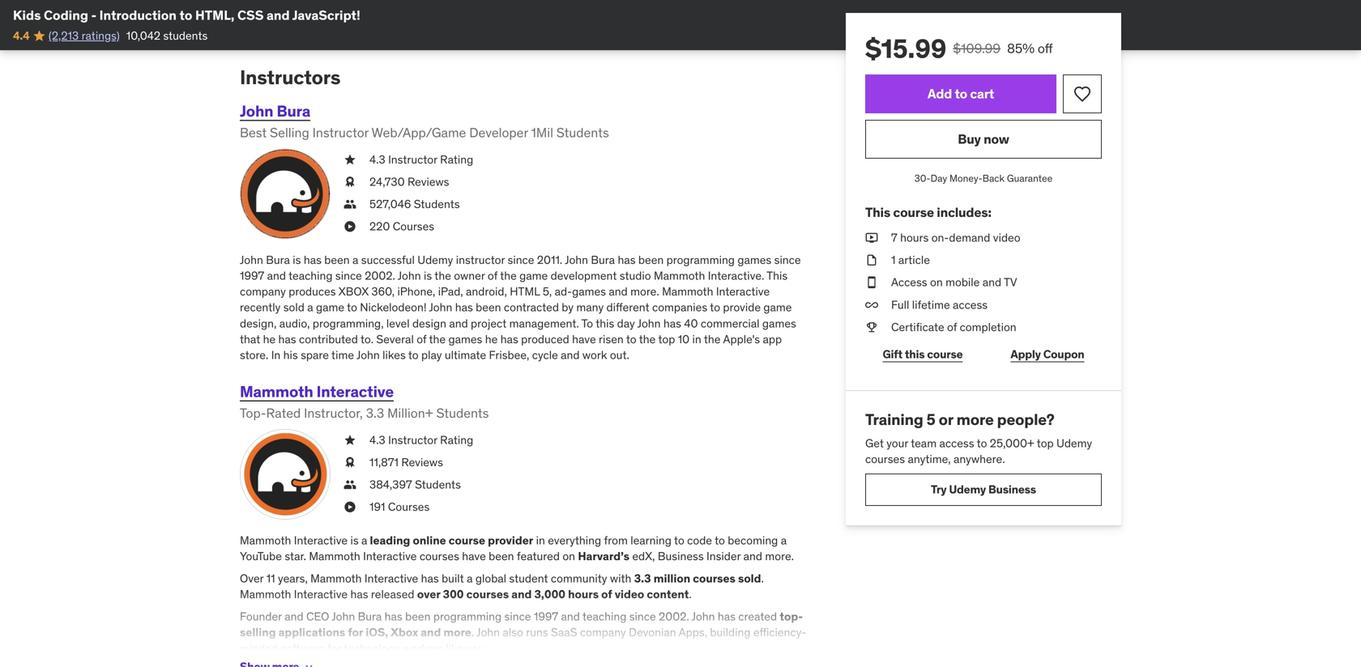 Task type: vqa. For each thing, say whether or not it's contained in the screenshot.
$99.99 related to $18.99
no



Task type: locate. For each thing, give the bounding box(es) containing it.
on
[[931, 275, 943, 290], [563, 549, 576, 564]]

several
[[376, 332, 414, 347]]

1 rating from the top
[[440, 152, 474, 167]]

1 vertical spatial more
[[444, 626, 472, 641]]

from
[[604, 534, 628, 548]]

gift
[[883, 347, 903, 362]]

bura up ios,
[[358, 610, 382, 625]]

reviews for bura
[[408, 175, 449, 189]]

teaching down with
[[583, 610, 627, 625]]

instructor right selling on the top left of the page
[[313, 124, 369, 141]]

students right 1mil
[[557, 124, 609, 141]]

1 horizontal spatial top
[[1037, 436, 1054, 451]]

24,730 reviews
[[370, 175, 449, 189]]

programming inside john bura is has been a successful udemy instructor since 2011. john bura has been programming games since 1997 and teaching since 2002. john is the owner of the game development studio mammoth interactive. this company produces xbox 360, iphone, ipad, android, html 5, ad-games and more. mammoth interactive recently sold a game to nickelodeon! john has been contracted by many different companies to provide game design, audio, programming, level design and project management. to this day john has 40 commercial games that he has contributed to. several of the games he has produced have risen to the top 10 in the apple's app store. in his spare time john likes to play ultimate frisbee, cycle and work out.
[[667, 253, 735, 267]]

0 vertical spatial teaching
[[289, 269, 333, 283]]

0 horizontal spatial 2002.
[[365, 269, 395, 283]]

1 vertical spatial video
[[615, 588, 645, 602]]

xsmall image left 220
[[344, 219, 357, 235]]

0 vertical spatial course
[[894, 204, 935, 221]]

1 horizontal spatial 1997
[[534, 610, 559, 625]]

have up global
[[462, 549, 486, 564]]

300
[[443, 588, 464, 602]]

(2,213
[[49, 28, 79, 43]]

buy
[[958, 131, 981, 147]]

1 vertical spatial on
[[563, 549, 576, 564]]

5,
[[543, 285, 552, 299]]

0 vertical spatial on
[[931, 275, 943, 290]]

2 vertical spatial instructor
[[388, 433, 438, 448]]

xsmall image left full
[[866, 297, 879, 313]]

0 horizontal spatial programming
[[434, 610, 502, 625]]

a right built
[[467, 572, 473, 586]]

0 vertical spatial is
[[293, 253, 301, 267]]

successful
[[361, 253, 415, 267]]

0 vertical spatial sold
[[283, 300, 305, 315]]

access down the or
[[940, 436, 975, 451]]

2 4.3 instructor rating from the top
[[370, 433, 474, 448]]

0 horizontal spatial 1997
[[240, 269, 264, 283]]

on up full lifetime access
[[931, 275, 943, 290]]

1 vertical spatial instructor
[[388, 152, 438, 167]]

guarantee
[[1007, 172, 1053, 185]]

to down day
[[627, 332, 637, 347]]

john up best
[[240, 102, 274, 121]]

have inside in everything from learning to code to becoming a youtube star. mammoth interactive courses have been featured on
[[462, 549, 486, 564]]

john bura image
[[240, 149, 331, 239]]

0 vertical spatial courses
[[393, 219, 435, 234]]

minded
[[240, 642, 278, 656]]

11
[[266, 572, 275, 586]]

buy now
[[958, 131, 1010, 147]]

been inside in everything from learning to code to becoming a youtube star. mammoth interactive courses have been featured on
[[489, 549, 514, 564]]

0 horizontal spatial is
[[293, 253, 301, 267]]

1 4.3 from the top
[[370, 152, 386, 167]]

harvard's edx, business insider and more.
[[578, 549, 794, 564]]

1 horizontal spatial company
[[580, 626, 626, 641]]

1 horizontal spatial teaching
[[583, 610, 627, 625]]

0 horizontal spatial company
[[240, 285, 286, 299]]

rating down web/app/game
[[440, 152, 474, 167]]

he up in
[[263, 332, 276, 347]]

top left 10
[[659, 332, 676, 347]]

0 horizontal spatial udemy
[[418, 253, 453, 267]]

in
[[271, 348, 281, 363]]

4.3 up 24,730
[[370, 152, 386, 167]]

has inside . mammoth interactive has released
[[351, 588, 368, 602]]

saas
[[551, 626, 578, 641]]

this course includes:
[[866, 204, 992, 221]]

add
[[928, 85, 953, 102]]

(2,213 ratings)
[[49, 28, 120, 43]]

1 horizontal spatial 2002.
[[659, 610, 690, 625]]

0 vertical spatial video
[[994, 231, 1021, 245]]

in right 10
[[693, 332, 702, 347]]

. for top- selling applications for ios, xbox and more
[[472, 626, 474, 641]]

wishlist image
[[1073, 84, 1093, 104]]

courses down 527,046 students at the left
[[393, 219, 435, 234]]

0 vertical spatial reviews
[[408, 175, 449, 189]]

3.3 left million+
[[366, 405, 384, 422]]

0 vertical spatial in
[[693, 332, 702, 347]]

learning
[[631, 534, 672, 548]]

been down provider
[[489, 549, 514, 564]]

0 horizontal spatial business
[[658, 549, 704, 564]]

. up "created"
[[762, 572, 764, 586]]

reviews up 384,397 students
[[402, 455, 443, 470]]

includes:
[[937, 204, 992, 221]]

company inside '. john also runs saas company devonian apps, building efficiency- minded software for technology workers like you.'
[[580, 626, 626, 641]]

3.3 right with
[[634, 572, 651, 586]]

game
[[520, 269, 548, 283], [316, 300, 345, 315], [764, 300, 792, 315]]

1 horizontal spatial hours
[[901, 231, 929, 245]]

. inside '. john also runs saas company devonian apps, building efficiency- minded software for technology workers like you.'
[[472, 626, 474, 641]]

on inside in everything from learning to code to becoming a youtube star. mammoth interactive courses have been featured on
[[563, 549, 576, 564]]

1 vertical spatial company
[[580, 626, 626, 641]]

0 horizontal spatial more
[[444, 626, 472, 641]]

0 vertical spatial have
[[572, 332, 596, 347]]

2002. inside john bura is has been a successful udemy instructor since 2011. john bura has been programming games since 1997 and teaching since 2002. john is the owner of the game development studio mammoth interactive. this company produces xbox 360, iphone, ipad, android, html 5, ad-games and more. mammoth interactive recently sold a game to nickelodeon! john has been contracted by many different companies to provide game design, audio, programming, level design and project management. to this day john has 40 commercial games that he has contributed to. several of the games he has produced have risen to the top 10 in the apple's app store. in his spare time john likes to play ultimate frisbee, cycle and work out.
[[365, 269, 395, 283]]

and up workers at bottom left
[[421, 626, 441, 641]]

2 horizontal spatial .
[[762, 572, 764, 586]]

xsmall image for 384,397 students
[[344, 477, 357, 493]]

has up studio
[[618, 253, 636, 267]]

has left released
[[351, 588, 368, 602]]

0 vertical spatial udemy
[[418, 253, 453, 267]]

0 horizontal spatial more.
[[631, 285, 660, 299]]

founder and ceo john bura has been programming since 1997 and teaching since 2002. john has created
[[240, 610, 780, 625]]

1 vertical spatial this
[[767, 269, 788, 283]]

1 vertical spatial 3.3
[[634, 572, 651, 586]]

add to cart
[[928, 85, 995, 102]]

the right 'risen' on the left of page
[[639, 332, 656, 347]]

courses down 384,397 students
[[388, 500, 430, 515]]

udemy right try
[[950, 483, 987, 497]]

many
[[577, 300, 604, 315]]

1 he from the left
[[263, 332, 276, 347]]

interactive up instructor,
[[317, 382, 394, 402]]

1 vertical spatial rating
[[440, 433, 474, 448]]

and
[[267, 7, 290, 24], [267, 269, 286, 283], [983, 275, 1002, 290], [609, 285, 628, 299], [449, 316, 468, 331], [561, 348, 580, 363], [744, 549, 763, 564], [512, 588, 532, 602], [285, 610, 304, 625], [561, 610, 580, 625], [421, 626, 441, 641]]

0 horizontal spatial hours
[[568, 588, 599, 602]]

5
[[927, 410, 936, 430]]

. down the 'million'
[[689, 588, 692, 602]]

game up app
[[764, 300, 792, 315]]

2002. up 360, at the left of the page
[[365, 269, 395, 283]]

company
[[240, 285, 286, 299], [580, 626, 626, 641]]

0 vertical spatial rating
[[440, 152, 474, 167]]

0 horizontal spatial have
[[462, 549, 486, 564]]

interactive inside john bura is has been a successful udemy instructor since 2011. john bura has been programming games since 1997 and teaching since 2002. john is the owner of the game development studio mammoth interactive. this company produces xbox 360, iphone, ipad, android, html 5, ad-games and more. mammoth interactive recently sold a game to nickelodeon! john has been contracted by many different companies to provide game design, audio, programming, level design and project management. to this day john has 40 commercial games that he has contributed to. several of the games he has produced have risen to the top 10 in the apple's app store. in his spare time john likes to play ultimate frisbee, cycle and work out.
[[716, 285, 770, 299]]

and down becoming
[[744, 549, 763, 564]]

0 vertical spatial company
[[240, 285, 286, 299]]

courses down insider
[[693, 572, 736, 586]]

more. down studio
[[631, 285, 660, 299]]

bura up development
[[591, 253, 615, 267]]

1 horizontal spatial sold
[[738, 572, 762, 586]]

udemy right 25,000+ at right bottom
[[1057, 436, 1093, 451]]

. inside . mammoth interactive has released
[[762, 572, 764, 586]]

0 vertical spatial this
[[866, 204, 891, 221]]

1 vertical spatial have
[[462, 549, 486, 564]]

191
[[370, 500, 385, 515]]

instructors
[[240, 65, 341, 90]]

0 horizontal spatial 3.3
[[366, 405, 384, 422]]

40
[[684, 316, 698, 331]]

ipad,
[[438, 285, 463, 299]]

cycle
[[532, 348, 558, 363]]

business for edx,
[[658, 549, 704, 564]]

4.3 instructor rating for mammoth interactive
[[370, 433, 474, 448]]

1 vertical spatial is
[[424, 269, 432, 283]]

mobile
[[946, 275, 980, 290]]

that
[[240, 332, 260, 347]]

teaching inside john bura is has been a successful udemy instructor since 2011. john bura has been programming games since 1997 and teaching since 2002. john is the owner of the game development studio mammoth interactive. this company produces xbox 360, iphone, ipad, android, html 5, ad-games and more. mammoth interactive recently sold a game to nickelodeon! john has been contracted by many different companies to provide game design, audio, programming, level design and project management. to this day john has 40 commercial games that he has contributed to. several of the games he has produced have risen to the top 10 in the apple's app store. in his spare time john likes to play ultimate frisbee, cycle and work out.
[[289, 269, 333, 283]]

have inside john bura is has been a successful udemy instructor since 2011. john bura has been programming games since 1997 and teaching since 2002. john is the owner of the game development studio mammoth interactive. this company produces xbox 360, iphone, ipad, android, html 5, ad-games and more. mammoth interactive recently sold a game to nickelodeon! john has been contracted by many different companies to provide game design, audio, programming, level design and project management. to this day john has 40 commercial games that he has contributed to. several of the games he has produced have risen to the top 10 in the apple's app store. in his spare time john likes to play ultimate frisbee, cycle and work out.
[[572, 332, 596, 347]]

3.3
[[366, 405, 384, 422], [634, 572, 651, 586]]

xsmall image for certificate of completion
[[866, 320, 879, 336]]

games up app
[[763, 316, 797, 331]]

runs
[[526, 626, 549, 641]]

company up recently
[[240, 285, 286, 299]]

1 vertical spatial hours
[[568, 588, 599, 602]]

2 rating from the top
[[440, 433, 474, 448]]

1 vertical spatial courses
[[388, 500, 430, 515]]

0 vertical spatial more.
[[631, 285, 660, 299]]

and up recently
[[267, 269, 286, 283]]

sold up audio,
[[283, 300, 305, 315]]

mammoth interactive is a leading online course provider
[[240, 534, 534, 548]]

2 horizontal spatial udemy
[[1057, 436, 1093, 451]]

programming down "300"
[[434, 610, 502, 625]]

1 horizontal spatial udemy
[[950, 483, 987, 497]]

reviews
[[408, 175, 449, 189], [402, 455, 443, 470]]

1 horizontal spatial he
[[485, 332, 498, 347]]

1 vertical spatial reviews
[[402, 455, 443, 470]]

0 horizontal spatial top
[[659, 332, 676, 347]]

1 horizontal spatial .
[[689, 588, 692, 602]]

and inside top- selling applications for ios, xbox and more
[[421, 626, 441, 641]]

john bura best selling instructor web/app/game developer 1mil students
[[240, 102, 609, 141]]

development
[[551, 269, 617, 283]]

top- selling applications for ios, xbox and more
[[240, 610, 803, 641]]

4.3 instructor rating for john bura
[[370, 152, 474, 167]]

apps,
[[679, 626, 708, 641]]

business up the 'million'
[[658, 549, 704, 564]]

been
[[324, 253, 350, 267], [639, 253, 664, 267], [476, 300, 501, 315], [489, 549, 514, 564], [405, 610, 431, 625]]

0 vertical spatial business
[[989, 483, 1037, 497]]

games up ultimate
[[449, 332, 483, 347]]

360,
[[372, 285, 395, 299]]

this
[[866, 204, 891, 221], [767, 269, 788, 283]]

try udemy business link
[[866, 474, 1102, 507]]

2 4.3 from the top
[[370, 433, 386, 448]]

1 horizontal spatial is
[[351, 534, 359, 548]]

udemy inside john bura is has been a successful udemy instructor since 2011. john bura has been programming games since 1997 and teaching since 2002. john is the owner of the game development studio mammoth interactive. this company produces xbox 360, iphone, ipad, android, html 5, ad-games and more. mammoth interactive recently sold a game to nickelodeon! john has been contracted by many different companies to provide game design, audio, programming, level design and project management. to this day john has 40 commercial games that he has contributed to. several of the games he has produced have risen to the top 10 in the apple's app store. in his spare time john likes to play ultimate frisbee, cycle and work out.
[[418, 253, 453, 267]]

1 horizontal spatial on
[[931, 275, 943, 290]]

24,730
[[370, 175, 405, 189]]

1 vertical spatial sold
[[738, 572, 762, 586]]

1 vertical spatial top
[[1037, 436, 1054, 451]]

0 horizontal spatial .
[[472, 626, 474, 641]]

game down produces
[[316, 300, 345, 315]]

xbox
[[391, 626, 418, 641]]

11,871
[[370, 455, 399, 470]]

produced
[[521, 332, 570, 347]]

since up devonian
[[630, 610, 656, 625]]

access inside training 5 or more people? get your team access to 25,000+ top udemy courses anytime, anywhere.
[[940, 436, 975, 451]]

ceo
[[306, 610, 329, 625]]

1 vertical spatial 4.3
[[370, 433, 386, 448]]

hours down community
[[568, 588, 599, 602]]

teaching up produces
[[289, 269, 333, 283]]

video right the demand
[[994, 231, 1021, 245]]

1 vertical spatial for
[[328, 642, 342, 656]]

mammoth interactive image
[[240, 429, 331, 520]]

0 horizontal spatial he
[[263, 332, 276, 347]]

for inside top- selling applications for ios, xbox and more
[[348, 626, 363, 641]]

kids
[[13, 7, 41, 24]]

1 vertical spatial this
[[905, 347, 925, 362]]

courses down get
[[866, 452, 906, 467]]

completion
[[960, 320, 1017, 335]]

insider
[[707, 549, 741, 564]]

0 vertical spatial programming
[[667, 253, 735, 267]]

for down applications
[[328, 642, 342, 656]]

has up building
[[718, 610, 736, 625]]

0 vertical spatial 2002.
[[365, 269, 395, 283]]

1 horizontal spatial more.
[[766, 549, 794, 564]]

everything
[[548, 534, 602, 548]]

527,046 students
[[370, 197, 460, 212]]

xsmall image
[[344, 219, 357, 235], [866, 253, 879, 268], [866, 297, 879, 313], [866, 320, 879, 336], [344, 477, 357, 493]]

1997 up runs
[[534, 610, 559, 625]]

courses
[[866, 452, 906, 467], [420, 549, 460, 564], [693, 572, 736, 586], [467, 588, 509, 602]]

udemy up ipad,
[[418, 253, 453, 267]]

2 vertical spatial udemy
[[950, 483, 987, 497]]

220 courses
[[370, 219, 435, 234]]

interactive.
[[708, 269, 765, 283]]

introduction
[[99, 7, 177, 24]]

also
[[503, 626, 524, 641]]

courses
[[393, 219, 435, 234], [388, 500, 430, 515]]

interactive inside in everything from learning to code to becoming a youtube star. mammoth interactive courses have been featured on
[[363, 549, 417, 564]]

1 vertical spatial 4.3 instructor rating
[[370, 433, 474, 448]]

the
[[435, 269, 451, 283], [500, 269, 517, 283], [429, 332, 446, 347], [639, 332, 656, 347], [704, 332, 721, 347]]

0 horizontal spatial in
[[536, 534, 545, 548]]

0 vertical spatial top
[[659, 332, 676, 347]]

john inside '. john also runs saas company devonian apps, building efficiency- minded software for technology workers like you.'
[[477, 626, 500, 641]]

john right ceo
[[332, 610, 355, 625]]

2011. john
[[537, 253, 589, 267]]

0 horizontal spatial this
[[767, 269, 788, 283]]

students inside john bura best selling instructor web/app/game developer 1mil students
[[557, 124, 609, 141]]

anytime,
[[908, 452, 951, 467]]

programming up interactive.
[[667, 253, 735, 267]]

0 vertical spatial 4.3
[[370, 152, 386, 167]]

reviews for interactive
[[402, 455, 443, 470]]

mammoth inside . mammoth interactive has released
[[240, 588, 291, 602]]

to up commercial
[[710, 300, 721, 315]]

sold inside john bura is has been a successful udemy instructor since 2011. john bura has been programming games since 1997 and teaching since 2002. john is the owner of the game development studio mammoth interactive. this company produces xbox 360, iphone, ipad, android, html 5, ad-games and more. mammoth interactive recently sold a game to nickelodeon! john has been contracted by many different companies to provide game design, audio, programming, level design and project management. to this day john has 40 commercial games that he has contributed to. several of the games he has produced have risen to the top 10 in the apple's app store. in his spare time john likes to play ultimate frisbee, cycle and work out.
[[283, 300, 305, 315]]

in inside john bura is has been a successful udemy instructor since 2011. john bura has been programming games since 1997 and teaching since 2002. john is the owner of the game development studio mammoth interactive. this company produces xbox 360, iphone, ipad, android, html 5, ad-games and more. mammoth interactive recently sold a game to nickelodeon! john has been contracted by many different companies to provide game design, audio, programming, level design and project management. to this day john has 40 commercial games that he has contributed to. several of the games he has produced have risen to the top 10 in the apple's app store. in his spare time john likes to play ultimate frisbee, cycle and work out.
[[693, 332, 702, 347]]

courses down online
[[420, 549, 460, 564]]

students right million+
[[437, 405, 489, 422]]

for
[[348, 626, 363, 641], [328, 642, 342, 656]]

4.3 instructor rating up 11,871 reviews
[[370, 433, 474, 448]]

students down 24,730 reviews at left top
[[414, 197, 460, 212]]

course up 7 at the top right
[[894, 204, 935, 221]]

udemy
[[418, 253, 453, 267], [1057, 436, 1093, 451], [950, 483, 987, 497]]

1 vertical spatial business
[[658, 549, 704, 564]]

for left ios,
[[348, 626, 363, 641]]

company inside john bura is has been a successful udemy instructor since 2011. john bura has been programming games since 1997 and teaching since 2002. john is the owner of the game development studio mammoth interactive. this company produces xbox 360, iphone, ipad, android, html 5, ad-games and more. mammoth interactive recently sold a game to nickelodeon! john has been contracted by many different companies to provide game design, audio, programming, level design and project management. to this day john has 40 commercial games that he has contributed to. several of the games he has produced have risen to the top 10 in the apple's app store. in his spare time john likes to play ultimate frisbee, cycle and work out.
[[240, 285, 286, 299]]

0 horizontal spatial game
[[316, 300, 345, 315]]

reviews up 527,046 students at the left
[[408, 175, 449, 189]]

0 horizontal spatial sold
[[283, 300, 305, 315]]

0 vertical spatial instructor
[[313, 124, 369, 141]]

0 horizontal spatial video
[[615, 588, 645, 602]]

this right gift
[[905, 347, 925, 362]]

team
[[911, 436, 937, 451]]

coding
[[44, 7, 88, 24]]

0 horizontal spatial for
[[328, 642, 342, 656]]

recently
[[240, 300, 281, 315]]

0 vertical spatial for
[[348, 626, 363, 641]]

interactive up provide
[[716, 285, 770, 299]]

risen
[[599, 332, 624, 347]]

mammoth inside in everything from learning to code to becoming a youtube star. mammoth interactive courses have been featured on
[[309, 549, 361, 564]]

lifetime
[[913, 298, 951, 312]]

games up interactive.
[[738, 253, 772, 267]]

0 horizontal spatial on
[[563, 549, 576, 564]]

demand
[[950, 231, 991, 245]]

by
[[562, 300, 574, 315]]

has down ipad,
[[455, 300, 473, 315]]

1 horizontal spatial 3.3
[[634, 572, 651, 586]]

business down anywhere.
[[989, 483, 1037, 497]]

since up xbox on the top left
[[335, 269, 362, 283]]

0 horizontal spatial teaching
[[289, 269, 333, 283]]

1 horizontal spatial business
[[989, 483, 1037, 497]]

rating up 11,871 reviews
[[440, 433, 474, 448]]

1 horizontal spatial this
[[905, 347, 925, 362]]

in
[[693, 332, 702, 347], [536, 534, 545, 548]]

mammoth interactive link
[[240, 382, 394, 402]]

top-
[[240, 405, 266, 422]]

0 vertical spatial more
[[957, 410, 994, 430]]

2 vertical spatial .
[[472, 626, 474, 641]]

1 4.3 instructor rating from the top
[[370, 152, 474, 167]]

and left "tv"
[[983, 275, 1002, 290]]

. up you.
[[472, 626, 474, 641]]

1 horizontal spatial have
[[572, 332, 596, 347]]

xsmall image left 1
[[866, 253, 879, 268]]

0 vertical spatial this
[[596, 316, 615, 331]]

interactive inside mammoth interactive top-rated instructor, 3.3 million+ students
[[317, 382, 394, 402]]

1 vertical spatial in
[[536, 534, 545, 548]]

xsmall image
[[344, 152, 357, 168], [344, 174, 357, 190], [344, 197, 357, 213], [866, 230, 879, 246], [866, 275, 879, 291], [344, 433, 357, 449], [344, 455, 357, 471], [344, 500, 357, 516], [303, 661, 316, 668]]

teaching
[[289, 269, 333, 283], [583, 610, 627, 625]]

interactive up star.
[[294, 534, 348, 548]]



Task type: describe. For each thing, give the bounding box(es) containing it.
mammoth interactive top-rated instructor, 3.3 million+ students
[[240, 382, 489, 422]]

udemy inside try udemy business link
[[950, 483, 987, 497]]

been up xbox on the top left
[[324, 253, 350, 267]]

article
[[899, 253, 930, 268]]

4.3 for interactive
[[370, 433, 386, 448]]

interactive up released
[[365, 572, 418, 586]]

and down student
[[512, 588, 532, 602]]

0 vertical spatial hours
[[901, 231, 929, 245]]

the up play
[[429, 332, 446, 347]]

edx,
[[633, 549, 655, 564]]

students down 11,871 reviews
[[415, 478, 461, 492]]

million+
[[388, 405, 433, 422]]

business for udemy
[[989, 483, 1037, 497]]

and up different
[[609, 285, 628, 299]]

1 horizontal spatial game
[[520, 269, 548, 283]]

2 vertical spatial course
[[449, 534, 486, 548]]

likes
[[383, 348, 406, 363]]

xsmall image for full lifetime access
[[866, 297, 879, 313]]

4.4
[[13, 28, 30, 43]]

3.3 inside mammoth interactive top-rated instructor, 3.3 million+ students
[[366, 405, 384, 422]]

commercial
[[701, 316, 760, 331]]

and right css
[[267, 7, 290, 24]]

devonian
[[629, 626, 677, 641]]

in inside in everything from learning to code to becoming a youtube star. mammoth interactive courses have been featured on
[[536, 534, 545, 548]]

to inside button
[[955, 85, 968, 102]]

1 vertical spatial 1997
[[534, 610, 559, 625]]

1
[[892, 253, 896, 268]]

instructor for interactive
[[388, 433, 438, 448]]

content
[[647, 588, 689, 602]]

. for 3.3 million courses sold
[[762, 572, 764, 586]]

ad-
[[555, 285, 572, 299]]

workers
[[403, 642, 443, 656]]

courses for john bura
[[393, 219, 435, 234]]

technology
[[344, 642, 400, 656]]

2 horizontal spatial is
[[424, 269, 432, 283]]

youtube
[[240, 549, 282, 564]]

udemy inside training 5 or more people? get your team access to 25,000+ top udemy courses anytime, anywhere.
[[1057, 436, 1093, 451]]

html
[[510, 285, 540, 299]]

since up "html" at the left
[[508, 253, 535, 267]]

built
[[442, 572, 464, 586]]

and left work
[[561, 348, 580, 363]]

to down xbox on the top left
[[347, 300, 357, 315]]

online
[[413, 534, 446, 548]]

john inside john bura best selling instructor web/app/game developer 1mil students
[[240, 102, 274, 121]]

has down companies
[[664, 316, 682, 331]]

leading
[[370, 534, 410, 548]]

bura up produces
[[266, 253, 290, 267]]

audio,
[[279, 316, 310, 331]]

iphone,
[[398, 285, 436, 299]]

apply
[[1011, 347, 1041, 362]]

over
[[240, 572, 264, 586]]

created
[[739, 610, 777, 625]]

527,046
[[370, 197, 411, 212]]

companies
[[653, 300, 708, 315]]

play
[[422, 348, 442, 363]]

to up insider
[[715, 534, 725, 548]]

javascript!
[[292, 7, 361, 24]]

day
[[931, 172, 948, 185]]

to up harvard's edx, business insider and more.
[[674, 534, 685, 548]]

11,871 reviews
[[370, 455, 443, 470]]

since up also
[[505, 610, 531, 625]]

android,
[[466, 285, 507, 299]]

more inside top- selling applications for ios, xbox and more
[[444, 626, 472, 641]]

student
[[509, 572, 548, 586]]

spare
[[301, 348, 329, 363]]

training
[[866, 410, 924, 430]]

a left 'leading'
[[362, 534, 368, 548]]

mammoth inside mammoth interactive top-rated instructor, 3.3 million+ students
[[240, 382, 313, 402]]

john down the to.
[[357, 348, 380, 363]]

gift this course
[[883, 347, 963, 362]]

of down full lifetime access
[[948, 320, 958, 335]]

been up studio
[[639, 253, 664, 267]]

john up apps,
[[692, 610, 715, 625]]

more. inside john bura is has been a successful udemy instructor since 2011. john bura has been programming games since 1997 and teaching since 2002. john is the owner of the game development studio mammoth interactive. this company produces xbox 360, iphone, ipad, android, html 5, ad-games and more. mammoth interactive recently sold a game to nickelodeon! john has been contracted by many different companies to provide game design, audio, programming, level design and project management. to this day john has 40 commercial games that he has contributed to. several of the games he has produced have risen to the top 10 in the apple's app store. in his spare time john likes to play ultimate frisbee, cycle and work out.
[[631, 285, 660, 299]]

1 vertical spatial course
[[928, 347, 963, 362]]

a inside in everything from learning to code to becoming a youtube star. mammoth interactive courses have been featured on
[[781, 534, 787, 548]]

384,397
[[370, 478, 412, 492]]

people?
[[998, 410, 1055, 430]]

1997 inside john bura is has been a successful udemy instructor since 2011. john bura has been programming games since 1997 and teaching since 2002. john is the owner of the game development studio mammoth interactive. this company produces xbox 360, iphone, ipad, android, html 5, ad-games and more. mammoth interactive recently sold a game to nickelodeon! john has been contracted by many different companies to provide game design, audio, programming, level design and project management. to this day john has 40 commercial games that he has contributed to. several of the games he has produced have risen to the top 10 in the apple's app store. in his spare time john likes to play ultimate frisbee, cycle and work out.
[[240, 269, 264, 283]]

to up the students
[[180, 7, 192, 24]]

courses for mammoth interactive
[[388, 500, 430, 515]]

more inside training 5 or more people? get your team access to 25,000+ top udemy courses anytime, anywhere.
[[957, 410, 994, 430]]

code
[[688, 534, 713, 548]]

web/app/game
[[372, 124, 466, 141]]

interactive inside . mammoth interactive has released
[[294, 588, 348, 602]]

community
[[551, 572, 608, 586]]

been up project
[[476, 300, 501, 315]]

7
[[892, 231, 898, 245]]

1 vertical spatial teaching
[[583, 610, 627, 625]]

2 horizontal spatial game
[[764, 300, 792, 315]]

this inside john bura is has been a successful udemy instructor since 2011. john bura has been programming games since 1997 and teaching since 2002. john is the owner of the game development studio mammoth interactive. this company produces xbox 360, iphone, ipad, android, html 5, ad-games and more. mammoth interactive recently sold a game to nickelodeon! john has been contracted by many different companies to provide game design, audio, programming, level design and project management. to this day john has 40 commercial games that he has contributed to. several of the games he has produced have risen to the top 10 in the apple's app store. in his spare time john likes to play ultimate frisbee, cycle and work out.
[[767, 269, 788, 283]]

instructor inside john bura best selling instructor web/app/game developer 1mil students
[[313, 124, 369, 141]]

of down design
[[417, 332, 427, 347]]

management.
[[510, 316, 579, 331]]

students inside mammoth interactive top-rated instructor, 3.3 million+ students
[[437, 405, 489, 422]]

has up over
[[421, 572, 439, 586]]

191 courses
[[370, 500, 430, 515]]

rating for interactive
[[440, 433, 474, 448]]

-
[[91, 7, 97, 24]]

30-day money-back guarantee
[[915, 172, 1053, 185]]

courses inside training 5 or more people? get your team access to 25,000+ top udemy courses anytime, anywhere.
[[866, 452, 906, 467]]

john bura link
[[240, 102, 311, 121]]

1 horizontal spatial video
[[994, 231, 1021, 245]]

john down ipad,
[[429, 300, 453, 315]]

to left play
[[408, 348, 419, 363]]

ios,
[[366, 626, 388, 641]]

store.
[[240, 348, 269, 363]]

and right design
[[449, 316, 468, 331]]

out.
[[610, 348, 630, 363]]

since up app
[[775, 253, 801, 267]]

for inside '. john also runs saas company devonian apps, building efficiency- minded software for technology workers like you.'
[[328, 642, 342, 656]]

this inside john bura is has been a successful udemy instructor since 2011. john bura has been programming games since 1997 and teaching since 2002. john is the owner of the game development studio mammoth interactive. this company produces xbox 360, iphone, ipad, android, html 5, ad-games and more. mammoth interactive recently sold a game to nickelodeon! john has been contracted by many different companies to provide game design, audio, programming, level design and project management. to this day john has 40 commercial games that he has contributed to. several of the games he has produced have risen to the top 10 in the apple's app store. in his spare time john likes to play ultimate frisbee, cycle and work out.
[[596, 316, 615, 331]]

a down produces
[[307, 300, 313, 315]]

top inside john bura is has been a successful udemy instructor since 2011. john bura has been programming games since 1997 and teaching since 2002. john is the owner of the game development studio mammoth interactive. this company produces xbox 360, iphone, ipad, android, html 5, ad-games and more. mammoth interactive recently sold a game to nickelodeon! john has been contracted by many different companies to provide game design, audio, programming, level design and project management. to this day john has 40 commercial games that he has contributed to. several of the games he has produced have risen to the top 10 in the apple's app store. in his spare time john likes to play ultimate frisbee, cycle and work out.
[[659, 332, 676, 347]]

kids coding - introduction to html, css and javascript!
[[13, 7, 361, 24]]

instructor for bura
[[388, 152, 438, 167]]

contributed
[[299, 332, 358, 347]]

10,042
[[126, 28, 160, 43]]

1 vertical spatial .
[[689, 588, 692, 602]]

of up android,
[[488, 269, 498, 283]]

courses down global
[[467, 588, 509, 602]]

bura inside john bura best selling instructor web/app/game developer 1mil students
[[277, 102, 311, 121]]

frisbee,
[[489, 348, 530, 363]]

has up xbox
[[385, 610, 403, 625]]

is for been
[[293, 253, 301, 267]]

top inside training 5 or more people? get your team access to 25,000+ top udemy courses anytime, anywhere.
[[1037, 436, 1054, 451]]

instructor
[[456, 253, 505, 267]]

developer
[[469, 124, 528, 141]]

games up the many
[[572, 285, 606, 299]]

the up ipad,
[[435, 269, 451, 283]]

4.3 for bura
[[370, 152, 386, 167]]

0 vertical spatial access
[[953, 298, 988, 312]]

million
[[654, 572, 691, 586]]

been up xbox
[[405, 610, 431, 625]]

the up "html" at the left
[[500, 269, 517, 283]]

building
[[710, 626, 751, 641]]

john up recently
[[240, 253, 263, 267]]

access
[[892, 275, 928, 290]]

money-
[[950, 172, 983, 185]]

released
[[371, 588, 415, 602]]

7 hours on-demand video
[[892, 231, 1021, 245]]

html,
[[195, 7, 235, 24]]

has up produces
[[304, 253, 322, 267]]

john right day
[[638, 316, 661, 331]]

gift this course link
[[866, 339, 981, 371]]

rating for bura
[[440, 152, 474, 167]]

founder
[[240, 610, 282, 625]]

to.
[[361, 332, 374, 347]]

a up xbox on the top left
[[353, 253, 359, 267]]

john up iphone,
[[398, 269, 421, 283]]

with
[[610, 572, 632, 586]]

1 vertical spatial more.
[[766, 549, 794, 564]]

in everything from learning to code to becoming a youtube star. mammoth interactive courses have been featured on
[[240, 534, 787, 564]]

1 vertical spatial 2002.
[[659, 610, 690, 625]]

of down with
[[602, 588, 612, 602]]

has up his
[[278, 332, 296, 347]]

xsmall image for 1 article
[[866, 253, 879, 268]]

selling
[[240, 626, 276, 641]]

studio
[[620, 269, 651, 283]]

level
[[387, 316, 410, 331]]

nickelodeon!
[[360, 300, 427, 315]]

2 he from the left
[[485, 332, 498, 347]]

xsmall image for 220 courses
[[344, 219, 357, 235]]

the down commercial
[[704, 332, 721, 347]]

certificate of completion
[[892, 320, 1017, 335]]

courses inside in everything from learning to code to becoming a youtube star. mammoth interactive courses have been featured on
[[420, 549, 460, 564]]

cart
[[971, 85, 995, 102]]

and left ceo
[[285, 610, 304, 625]]

1 horizontal spatial this
[[866, 204, 891, 221]]

to inside training 5 or more people? get your team access to 25,000+ top udemy courses anytime, anywhere.
[[977, 436, 988, 451]]

students
[[163, 28, 208, 43]]

and up saas at the left bottom
[[561, 610, 580, 625]]

has up frisbee,
[[501, 332, 519, 347]]

is for leading
[[351, 534, 359, 548]]



